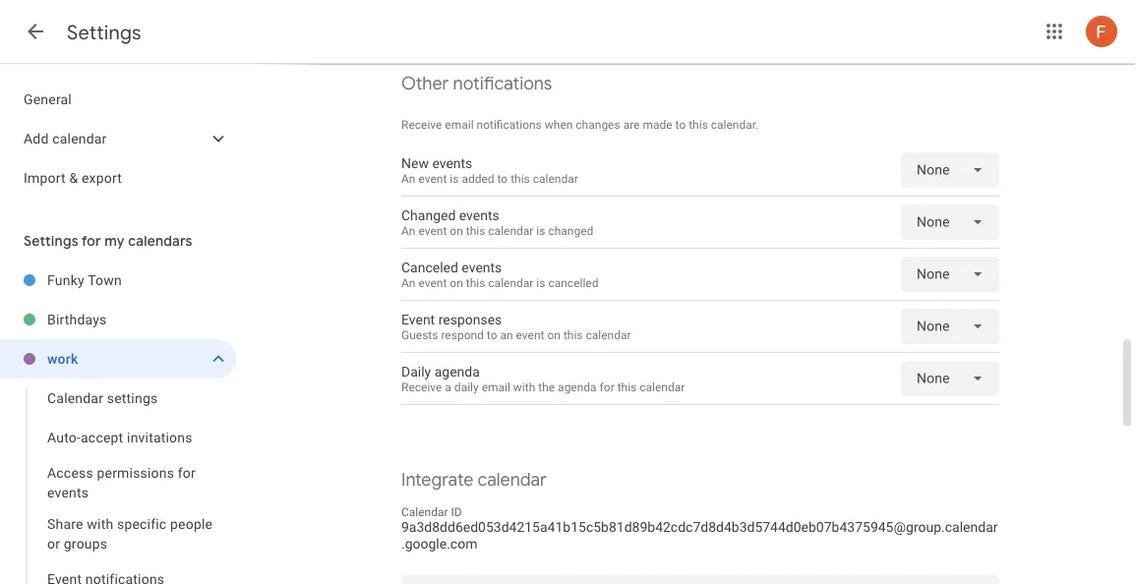 Task type: vqa. For each thing, say whether or not it's contained in the screenshot.
Settings
yes



Task type: locate. For each thing, give the bounding box(es) containing it.
import
[[24, 170, 66, 186]]

events for new events
[[432, 155, 473, 171]]

group
[[0, 379, 236, 584]]

this inside canceled events an event on this calendar is cancelled
[[466, 276, 485, 290]]

notifications up when on the top of the page
[[453, 72, 552, 95]]

to right added
[[497, 171, 508, 185]]

1 horizontal spatial for
[[178, 465, 196, 481]]

calendar left id
[[401, 506, 448, 520]]

for down invitations
[[178, 465, 196, 481]]

add calendar
[[24, 130, 107, 147]]

export
[[82, 170, 122, 186]]

event right an
[[516, 328, 545, 342]]

receive left a
[[401, 380, 442, 394]]

2 receive from the top
[[401, 380, 442, 394]]

work tree item
[[0, 339, 236, 379]]

events down 'access'
[[47, 485, 89, 501]]

1 vertical spatial email
[[482, 380, 511, 394]]

for inside access permissions for events
[[178, 465, 196, 481]]

1 horizontal spatial with
[[513, 380, 536, 394]]

auto-accept invitations
[[47, 429, 192, 446]]

0 horizontal spatial calendar
[[47, 390, 103, 406]]

1 vertical spatial on
[[450, 276, 463, 290]]

an
[[500, 328, 513, 342]]

events right new in the left top of the page
[[432, 155, 473, 171]]

event inside event responses guests respond to an event on this calendar
[[516, 328, 545, 342]]

2 vertical spatial on
[[548, 328, 561, 342]]

add
[[24, 130, 49, 147]]

2 vertical spatial for
[[178, 465, 196, 481]]

calendars
[[128, 232, 193, 250]]

or
[[47, 536, 60, 552]]

canceled events an event on this calendar is cancelled
[[401, 260, 599, 290]]

0 vertical spatial email
[[445, 118, 474, 132]]

is inside canceled events an event on this calendar is cancelled
[[537, 276, 546, 290]]

work link
[[47, 339, 201, 379]]

daily agenda receive a daily email with the agenda for this calendar
[[401, 364, 685, 394]]

to inside new events an event is added to this calendar
[[497, 171, 508, 185]]

with
[[513, 380, 536, 394], [87, 516, 113, 532]]

an
[[401, 171, 416, 185], [401, 224, 416, 237], [401, 276, 416, 290]]

events down added
[[459, 207, 500, 224]]

groups
[[64, 536, 107, 552]]

settings right go back icon
[[67, 20, 141, 45]]

event for changed
[[419, 224, 447, 237]]

event responses guests respond to an event on this calendar
[[401, 312, 631, 342]]

calendar settings
[[47, 390, 158, 406]]

on up responses
[[450, 276, 463, 290]]

for right the the
[[600, 380, 615, 394]]

is for canceled events
[[537, 276, 546, 290]]

is left added
[[450, 171, 459, 185]]

with inside daily agenda receive a daily email with the agenda for this calendar
[[513, 380, 536, 394]]

an inside changed events an event on this calendar is changed
[[401, 224, 416, 237]]

email
[[445, 118, 474, 132], [482, 380, 511, 394]]

for left the "my"
[[82, 232, 101, 250]]

an up the 'changed'
[[401, 171, 416, 185]]

2 an from the top
[[401, 224, 416, 237]]

on for changed
[[450, 224, 463, 237]]

work
[[47, 351, 78, 367]]

calendar inside changed events an event on this calendar is changed
[[488, 224, 534, 237]]

daily
[[401, 364, 431, 380]]

to
[[676, 118, 686, 132], [497, 171, 508, 185], [487, 328, 497, 342]]

email right daily
[[482, 380, 511, 394]]

cancelled
[[548, 276, 599, 290]]

on up the canceled
[[450, 224, 463, 237]]

settings for my calendars
[[24, 232, 193, 250]]

auto-
[[47, 429, 81, 446]]

an inside canceled events an event on this calendar is cancelled
[[401, 276, 416, 290]]

events inside canceled events an event on this calendar is cancelled
[[462, 260, 502, 276]]

2 vertical spatial an
[[401, 276, 416, 290]]

&
[[69, 170, 78, 186]]

new
[[401, 155, 429, 171]]

this down cancelled
[[564, 328, 583, 342]]

this right added
[[511, 171, 530, 185]]

events for canceled events
[[462, 260, 502, 276]]

to left an
[[487, 328, 497, 342]]

this inside new events an event is added to this calendar
[[511, 171, 530, 185]]

events inside new events an event is added to this calendar
[[432, 155, 473, 171]]

1 vertical spatial settings
[[24, 232, 78, 250]]

access permissions for events
[[47, 465, 196, 501]]

1 an from the top
[[401, 171, 416, 185]]

integrate calendar
[[401, 469, 547, 491]]

0 horizontal spatial with
[[87, 516, 113, 532]]

is
[[450, 171, 459, 185], [537, 224, 546, 237], [537, 276, 546, 290]]

1 vertical spatial an
[[401, 224, 416, 237]]

this right the 'changed'
[[466, 224, 485, 237]]

event
[[419, 171, 447, 185], [419, 224, 447, 237], [419, 276, 447, 290], [516, 328, 545, 342]]

None field
[[901, 153, 1000, 188], [901, 205, 1000, 240], [901, 257, 1000, 292], [901, 309, 1000, 344], [901, 361, 1000, 397], [901, 153, 1000, 188], [901, 205, 1000, 240], [901, 257, 1000, 292], [901, 309, 1000, 344], [901, 361, 1000, 397]]

1 vertical spatial calendar
[[401, 506, 448, 520]]

with up groups
[[87, 516, 113, 532]]

agenda down respond
[[435, 364, 480, 380]]

calendar inside event responses guests respond to an event on this calendar
[[586, 328, 631, 342]]

events inside changed events an event on this calendar is changed
[[459, 207, 500, 224]]

event inside changed events an event on this calendar is changed
[[419, 224, 447, 237]]

0 vertical spatial on
[[450, 224, 463, 237]]

1 vertical spatial to
[[497, 171, 508, 185]]

changed
[[401, 207, 456, 224]]

to right made
[[676, 118, 686, 132]]

0 horizontal spatial email
[[445, 118, 474, 132]]

settings for settings for my calendars
[[24, 232, 78, 250]]

1 vertical spatial is
[[537, 224, 546, 237]]

0 vertical spatial an
[[401, 171, 416, 185]]

birthdays tree item
[[0, 300, 236, 339]]

are
[[623, 118, 640, 132]]

on inside changed events an event on this calendar is changed
[[450, 224, 463, 237]]

this left "calendar."
[[689, 118, 708, 132]]

on
[[450, 224, 463, 237], [450, 276, 463, 290], [548, 328, 561, 342]]

1 vertical spatial receive
[[401, 380, 442, 394]]

event inside new events an event is added to this calendar
[[419, 171, 447, 185]]

agenda
[[435, 364, 480, 380], [558, 380, 597, 394]]

funky town tree item
[[0, 261, 236, 300]]

event inside canceled events an event on this calendar is cancelled
[[419, 276, 447, 290]]

3 an from the top
[[401, 276, 416, 290]]

0 vertical spatial with
[[513, 380, 536, 394]]

agenda right the the
[[558, 380, 597, 394]]

this up responses
[[466, 276, 485, 290]]

is inside changed events an event on this calendar is changed
[[537, 224, 546, 237]]

my
[[105, 232, 125, 250]]

permissions
[[97, 465, 174, 481]]

0 horizontal spatial for
[[82, 232, 101, 250]]

calendar inside tree
[[47, 390, 103, 406]]

on up daily agenda receive a daily email with the agenda for this calendar
[[548, 328, 561, 342]]

1 horizontal spatial agenda
[[558, 380, 597, 394]]

events
[[432, 155, 473, 171], [459, 207, 500, 224], [462, 260, 502, 276], [47, 485, 89, 501]]

email down other notifications
[[445, 118, 474, 132]]

calendar.
[[711, 118, 759, 132]]

event up the 'changed'
[[419, 171, 447, 185]]

0 vertical spatial receive
[[401, 118, 442, 132]]

calendar
[[52, 130, 107, 147], [533, 171, 578, 185], [488, 224, 534, 237], [488, 276, 534, 290], [586, 328, 631, 342], [640, 380, 685, 394], [478, 469, 547, 491]]

with left the the
[[513, 380, 536, 394]]

calendar inside new events an event is added to this calendar
[[533, 171, 578, 185]]

an up the canceled
[[401, 224, 416, 237]]

on inside canceled events an event on this calendar is cancelled
[[450, 276, 463, 290]]

is for changed events
[[537, 224, 546, 237]]

0 vertical spatial is
[[450, 171, 459, 185]]

event up the canceled
[[419, 224, 447, 237]]

1 vertical spatial with
[[87, 516, 113, 532]]

tree
[[0, 80, 236, 198]]

settings up funky
[[24, 232, 78, 250]]

an for canceled events
[[401, 276, 416, 290]]

changes
[[576, 118, 621, 132]]

for
[[82, 232, 101, 250], [600, 380, 615, 394], [178, 465, 196, 481]]

guests
[[401, 328, 438, 342]]

2 vertical spatial is
[[537, 276, 546, 290]]

2 horizontal spatial for
[[600, 380, 615, 394]]

funky
[[47, 272, 84, 288]]

0 vertical spatial calendar
[[47, 390, 103, 406]]

on inside event responses guests respond to an event on this calendar
[[548, 328, 561, 342]]

share
[[47, 516, 83, 532]]

notifications
[[453, 72, 552, 95], [477, 118, 542, 132]]

events down changed events an event on this calendar is changed
[[462, 260, 502, 276]]

receive
[[401, 118, 442, 132], [401, 380, 442, 394]]

1 horizontal spatial email
[[482, 380, 511, 394]]

1 vertical spatial for
[[600, 380, 615, 394]]

calendar up "auto-"
[[47, 390, 103, 406]]

calendar inside calendar id 9a3d8dd6ed053d4215a41b15c5b81d89b42cdc7d8d4b3d5744d0eb07b4375945@group.calendar .google.com
[[401, 506, 448, 520]]

an inside new events an event is added to this calendar
[[401, 171, 416, 185]]

event
[[401, 312, 435, 328]]

respond
[[441, 328, 484, 342]]

event for new
[[419, 171, 447, 185]]

an up event
[[401, 276, 416, 290]]

event up event
[[419, 276, 447, 290]]

calendar
[[47, 390, 103, 406], [401, 506, 448, 520]]

receive up new in the left top of the page
[[401, 118, 442, 132]]

is left cancelled
[[537, 276, 546, 290]]

is left the changed
[[537, 224, 546, 237]]

this
[[689, 118, 708, 132], [511, 171, 530, 185], [466, 224, 485, 237], [466, 276, 485, 290], [564, 328, 583, 342], [618, 380, 637, 394]]

the
[[538, 380, 555, 394]]

settings
[[67, 20, 141, 45], [24, 232, 78, 250]]

made
[[643, 118, 673, 132]]

new events an event is added to this calendar
[[401, 155, 578, 185]]

2 vertical spatial to
[[487, 328, 497, 342]]

changed
[[548, 224, 594, 237]]

this right the the
[[618, 380, 637, 394]]

notifications up new events an event is added to this calendar
[[477, 118, 542, 132]]

0 vertical spatial settings
[[67, 20, 141, 45]]

1 horizontal spatial calendar
[[401, 506, 448, 520]]



Task type: describe. For each thing, give the bounding box(es) containing it.
when
[[545, 118, 573, 132]]

an for new events
[[401, 171, 416, 185]]

email inside daily agenda receive a daily email with the agenda for this calendar
[[482, 380, 511, 394]]

1 receive from the top
[[401, 118, 442, 132]]

an for changed events
[[401, 224, 416, 237]]

0 vertical spatial to
[[676, 118, 686, 132]]

calendar id 9a3d8dd6ed053d4215a41b15c5b81d89b42cdc7d8d4b3d5744d0eb07b4375945@group.calendar .google.com
[[401, 506, 998, 552]]

people
[[170, 516, 213, 532]]

to inside event responses guests respond to an event on this calendar
[[487, 328, 497, 342]]

this inside changed events an event on this calendar is changed
[[466, 224, 485, 237]]

id
[[451, 506, 462, 520]]

import & export
[[24, 170, 122, 186]]

tree containing general
[[0, 80, 236, 198]]

for inside daily agenda receive a daily email with the agenda for this calendar
[[600, 380, 615, 394]]

funky town
[[47, 272, 122, 288]]

calendar inside daily agenda receive a daily email with the agenda for this calendar
[[640, 380, 685, 394]]

invitations
[[127, 429, 192, 446]]

a
[[445, 380, 452, 394]]

canceled
[[401, 260, 458, 276]]

0 vertical spatial notifications
[[453, 72, 552, 95]]

settings for my calendars tree
[[0, 261, 236, 584]]

is inside new events an event is added to this calendar
[[450, 171, 459, 185]]

calendar for calendar settings
[[47, 390, 103, 406]]

general
[[24, 91, 72, 107]]

group containing calendar settings
[[0, 379, 236, 584]]

events for changed events
[[459, 207, 500, 224]]

.google.com
[[401, 536, 478, 552]]

0 horizontal spatial agenda
[[435, 364, 480, 380]]

access
[[47, 465, 93, 481]]

town
[[88, 272, 122, 288]]

1 vertical spatial notifications
[[477, 118, 542, 132]]

integrate
[[401, 469, 474, 491]]

added
[[462, 171, 494, 185]]

calendar for calendar id 9a3d8dd6ed053d4215a41b15c5b81d89b42cdc7d8d4b3d5744d0eb07b4375945@group.calendar .google.com
[[401, 506, 448, 520]]

9a3d8dd6ed053d4215a41b15c5b81d89b42cdc7d8d4b3d5744d0eb07b4375945@group.calendar
[[401, 520, 998, 536]]

this inside event responses guests respond to an event on this calendar
[[564, 328, 583, 342]]

accept
[[81, 429, 123, 446]]

birthdays link
[[47, 300, 236, 339]]

other notifications
[[401, 72, 552, 95]]

go back image
[[24, 20, 47, 43]]

responses
[[438, 312, 502, 328]]

birthdays
[[47, 311, 107, 328]]

event for canceled
[[419, 276, 447, 290]]

receive inside daily agenda receive a daily email with the agenda for this calendar
[[401, 380, 442, 394]]

calendar inside canceled events an event on this calendar is cancelled
[[488, 276, 534, 290]]

with inside share with specific people or groups
[[87, 516, 113, 532]]

other
[[401, 72, 449, 95]]

on for canceled
[[450, 276, 463, 290]]

changed events an event on this calendar is changed
[[401, 207, 594, 237]]

settings
[[107, 390, 158, 406]]

settings for settings
[[67, 20, 141, 45]]

this inside daily agenda receive a daily email with the agenda for this calendar
[[618, 380, 637, 394]]

specific
[[117, 516, 167, 532]]

calendar inside tree
[[52, 130, 107, 147]]

daily
[[454, 380, 479, 394]]

share with specific people or groups
[[47, 516, 213, 552]]

settings heading
[[67, 20, 141, 45]]

receive email notifications when changes are made to this calendar.
[[401, 118, 759, 132]]

events inside access permissions for events
[[47, 485, 89, 501]]

0 vertical spatial for
[[82, 232, 101, 250]]



